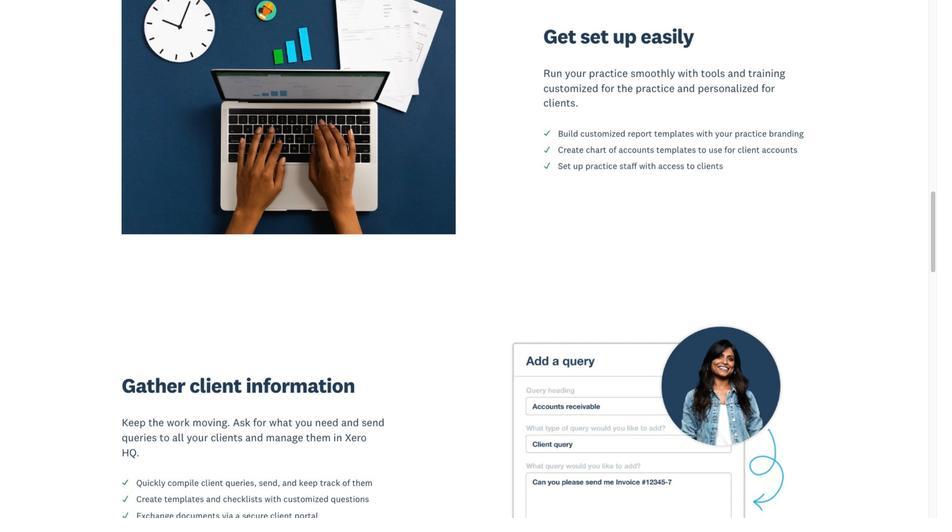 Task type: vqa. For each thing, say whether or not it's contained in the screenshot.
the client query interface in xero, with a query stating "can you please send me invoice #12345-7?" image
yes



Task type: describe. For each thing, give the bounding box(es) containing it.
the client query interface in xero, with a query stating "can you please send me invoice #12345-7?" image
[[473, 317, 807, 518]]



